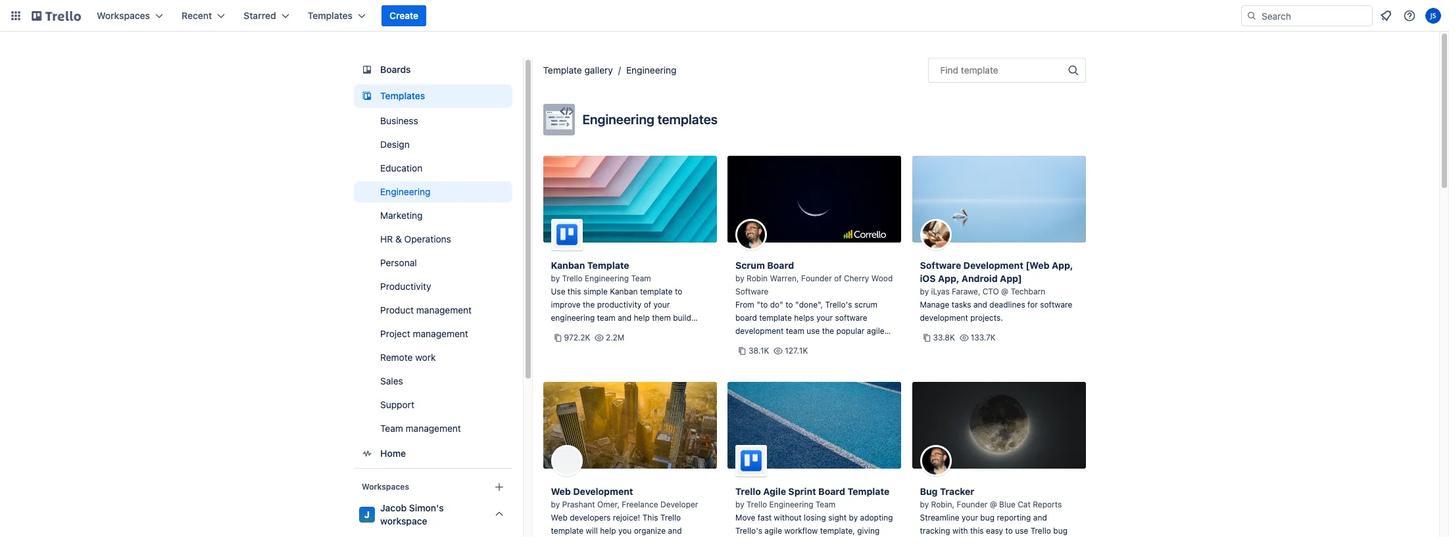 Task type: describe. For each thing, give the bounding box(es) containing it.
simple
[[584, 287, 608, 297]]

1 horizontal spatial templates
[[380, 90, 425, 101]]

use inside "scrum board by robin warren, founder of cherry wood software from "to do" to "done", trello's scrum board template helps your software development team use the popular agile framework to finish work faster."
[[807, 326, 820, 336]]

deadlines
[[990, 300, 1026, 310]]

workflow
[[785, 527, 818, 536]]

business
[[380, 115, 418, 126]]

marketing
[[380, 210, 422, 221]]

support link
[[354, 395, 512, 416]]

Search field
[[1258, 6, 1373, 26]]

move
[[736, 513, 756, 523]]

finish
[[787, 340, 807, 349]]

engineering up engineering templates
[[627, 64, 677, 76]]

board
[[736, 313, 757, 323]]

the inside "scrum board by robin warren, founder of cherry wood software from "to do" to "done", trello's scrum board template helps your software development team use the popular agile framework to finish work faster."
[[823, 326, 835, 336]]

the inside kanban template by trello engineering team use this simple kanban template to improve the productivity of your engineering team and help them build better products, faster.
[[583, 300, 595, 310]]

trello inside bug tracker by robin, founder @ blue cat reports streamline your bug reporting and tracking with this easy to use trello bu
[[1031, 527, 1052, 536]]

support
[[380, 399, 414, 411]]

robin, founder @ blue cat reports image
[[920, 446, 952, 477]]

trello left agile
[[736, 486, 761, 498]]

127.1k
[[785, 346, 808, 356]]

simon's
[[409, 503, 444, 514]]

ios
[[920, 273, 936, 284]]

jacob simon's workspace
[[380, 503, 444, 527]]

sprint
[[789, 486, 817, 498]]

fast
[[758, 513, 772, 523]]

developer
[[661, 500, 699, 510]]

without
[[774, 513, 802, 523]]

133.7k
[[971, 333, 996, 343]]

sales
[[380, 376, 403, 387]]

engineering inside trello agile sprint board template by trello engineering team move fast without losing sight by adopting trello's agile workflow template, givin
[[770, 500, 814, 510]]

design
[[380, 139, 410, 150]]

use
[[551, 287, 566, 297]]

engineering inside kanban template by trello engineering team use this simple kanban template to improve the productivity of your engineering team and help them build better products, faster.
[[585, 274, 629, 284]]

developers
[[570, 513, 611, 523]]

trello engineering team image
[[551, 219, 583, 251]]

@ inside software development [web app, ios app, android app] by ilyas farawe, cto @ techbarn manage tasks and deadlines for software development projects.
[[1002, 287, 1009, 297]]

hr & operations link
[[354, 229, 512, 250]]

template inside web development by prashant omer, freelance developer web developers rejoice! this trello template will help you organize an
[[551, 527, 584, 536]]

your inside bug tracker by robin, founder @ blue cat reports streamline your bug reporting and tracking with this easy to use trello bu
[[962, 513, 979, 523]]

productivity
[[597, 300, 642, 310]]

template inside trello agile sprint board template by trello engineering team move fast without losing sight by adopting trello's agile workflow template, givin
[[848, 486, 890, 498]]

1 horizontal spatial app,
[[1052, 260, 1074, 271]]

972.2k
[[564, 333, 591, 343]]

back to home image
[[32, 5, 81, 26]]

boards link
[[354, 58, 512, 82]]

education
[[380, 163, 422, 174]]

engineering
[[551, 313, 595, 323]]

trello's inside "scrum board by robin warren, founder of cherry wood software from "to do" to "done", trello's scrum board template helps your software development team use the popular agile framework to finish work faster."
[[826, 300, 853, 310]]

manage
[[920, 300, 950, 310]]

templates inside dropdown button
[[308, 10, 353, 21]]

with
[[953, 527, 969, 536]]

development for freelance
[[573, 486, 633, 498]]

reports
[[1033, 500, 1062, 510]]

2.2m
[[606, 333, 625, 343]]

do"
[[770, 300, 784, 310]]

template,
[[820, 527, 856, 536]]

create button
[[382, 5, 427, 26]]

agile inside "scrum board by robin warren, founder of cherry wood software from "to do" to "done", trello's scrum board template helps your software development team use the popular agile framework to finish work faster."
[[867, 326, 885, 336]]

trello inside kanban template by trello engineering team use this simple kanban template to improve the productivity of your engineering team and help them build better products, faster.
[[562, 274, 583, 284]]

scrum
[[736, 260, 765, 271]]

1 horizontal spatial workspaces
[[362, 482, 409, 492]]

template inside "field"
[[961, 64, 999, 76]]

of inside kanban template by trello engineering team use this simple kanban template to improve the productivity of your engineering team and help them build better products, faster.
[[644, 300, 652, 310]]

agile
[[764, 486, 786, 498]]

engineering icon image
[[543, 104, 575, 136]]

create
[[390, 10, 419, 21]]

template inside "scrum board by robin warren, founder of cherry wood software from "to do" to "done", trello's scrum board template helps your software development team use the popular agile framework to finish work faster."
[[760, 313, 792, 323]]

software inside "scrum board by robin warren, founder of cherry wood software from "to do" to "done", trello's scrum board template helps your software development team use the popular agile framework to finish work faster."
[[736, 287, 769, 297]]

templates
[[658, 112, 718, 127]]

this inside bug tracker by robin, founder @ blue cat reports streamline your bug reporting and tracking with this easy to use trello bu
[[971, 527, 984, 536]]

education link
[[354, 158, 512, 179]]

marketing link
[[354, 205, 512, 226]]

engineering up marketing
[[380, 186, 430, 197]]

bug
[[920, 486, 938, 498]]

open information menu image
[[1404, 9, 1417, 22]]

robin
[[747, 274, 768, 284]]

wood
[[872, 274, 893, 284]]

@ inside bug tracker by robin, founder @ blue cat reports streamline your bug reporting and tracking with this easy to use trello bu
[[990, 500, 998, 510]]

&
[[395, 234, 402, 245]]

product management
[[380, 305, 472, 316]]

"to
[[757, 300, 768, 310]]

home link
[[354, 442, 512, 466]]

easy
[[987, 527, 1004, 536]]

board image
[[359, 62, 375, 78]]

0 horizontal spatial team
[[380, 423, 403, 434]]

development inside software development [web app, ios app, android app] by ilyas farawe, cto @ techbarn manage tasks and deadlines for software development projects.
[[920, 313, 969, 323]]

1 vertical spatial engineering link
[[354, 182, 512, 203]]

tasks
[[952, 300, 972, 310]]

engineering down 'gallery'
[[583, 112, 655, 127]]

1 horizontal spatial engineering link
[[627, 64, 677, 76]]

management for team management
[[405, 423, 461, 434]]

workspaces inside workspaces popup button
[[97, 10, 150, 21]]

work inside "scrum board by robin warren, founder of cherry wood software from "to do" to "done", trello's scrum board template helps your software development team use the popular agile framework to finish work faster."
[[810, 340, 828, 349]]

of inside "scrum board by robin warren, founder of cherry wood software from "to do" to "done", trello's scrum board template helps your software development team use the popular agile framework to finish work faster."
[[835, 274, 842, 284]]

them
[[652, 313, 671, 323]]

management for product management
[[416, 305, 472, 316]]

recent button
[[174, 5, 233, 26]]

design link
[[354, 134, 512, 155]]

better
[[551, 326, 574, 336]]

trello up 'fast'
[[747, 500, 767, 510]]

by up the move
[[736, 500, 745, 510]]

templates link
[[354, 84, 512, 108]]

boards
[[380, 64, 411, 75]]

your inside kanban template by trello engineering team use this simple kanban template to improve the productivity of your engineering team and help them build better products, faster.
[[654, 300, 670, 310]]

android
[[962, 273, 998, 284]]

by inside kanban template by trello engineering team use this simple kanban template to improve the productivity of your engineering team and help them build better products, faster.
[[551, 274, 560, 284]]

home image
[[359, 446, 375, 462]]

sales link
[[354, 371, 512, 392]]

project management link
[[354, 324, 512, 345]]

software inside software development [web app, ios app, android app] by ilyas farawe, cto @ techbarn manage tasks and deadlines for software development projects.
[[1041, 300, 1073, 310]]

1 web from the top
[[551, 486, 571, 498]]

j
[[364, 509, 370, 521]]

products,
[[576, 326, 612, 336]]

kanban template by trello engineering team use this simple kanban template to improve the productivity of your engineering team and help them build better products, faster.
[[551, 260, 692, 336]]

remote work
[[380, 352, 436, 363]]

web development by prashant omer, freelance developer web developers rejoice! this trello template will help you organize an
[[551, 486, 699, 538]]

remote
[[380, 352, 413, 363]]

reporting
[[997, 513, 1032, 523]]

helps
[[795, 313, 815, 323]]

improve
[[551, 300, 581, 310]]

trello agile sprint board template by trello engineering team move fast without losing sight by adopting trello's agile workflow template, givin
[[736, 486, 893, 538]]

bug
[[981, 513, 995, 523]]



Task type: locate. For each thing, give the bounding box(es) containing it.
@
[[1002, 287, 1009, 297], [990, 500, 998, 510]]

your inside "scrum board by robin warren, founder of cherry wood software from "to do" to "done", trello's scrum board template helps your software development team use the popular agile framework to finish work faster."
[[817, 313, 833, 323]]

development up android
[[964, 260, 1024, 271]]

1 vertical spatial trello's
[[736, 527, 763, 536]]

warren,
[[770, 274, 799, 284]]

development
[[964, 260, 1024, 271], [573, 486, 633, 498]]

template gallery
[[543, 64, 613, 76]]

bug tracker by robin, founder @ blue cat reports streamline your bug reporting and tracking with this easy to use trello bu
[[920, 486, 1068, 538]]

by down ios
[[920, 287, 929, 297]]

team down support
[[380, 423, 403, 434]]

2 horizontal spatial team
[[816, 500, 836, 510]]

trello's left scrum
[[826, 300, 853, 310]]

projects.
[[971, 313, 1003, 323]]

0 vertical spatial faster.
[[614, 326, 637, 336]]

by
[[551, 274, 560, 284], [736, 274, 745, 284], [920, 287, 929, 297], [551, 500, 560, 510], [736, 500, 745, 510], [920, 500, 929, 510], [849, 513, 858, 523]]

1 horizontal spatial of
[[835, 274, 842, 284]]

team inside trello agile sprint board template by trello engineering team move fast without losing sight by adopting trello's agile workflow template, givin
[[816, 500, 836, 510]]

0 horizontal spatial engineering link
[[354, 182, 512, 203]]

1 horizontal spatial the
[[823, 326, 835, 336]]

1 horizontal spatial software
[[920, 260, 962, 271]]

0 vertical spatial this
[[568, 287, 581, 297]]

0 horizontal spatial trello's
[[736, 527, 763, 536]]

0 horizontal spatial your
[[654, 300, 670, 310]]

1 vertical spatial help
[[600, 527, 616, 536]]

software up popular
[[836, 313, 868, 323]]

2 web from the top
[[551, 513, 568, 523]]

primary element
[[0, 0, 1450, 32]]

project management
[[380, 328, 468, 340]]

0 vertical spatial web
[[551, 486, 571, 498]]

management
[[416, 305, 472, 316], [413, 328, 468, 340], [405, 423, 461, 434]]

template left 'gallery'
[[543, 64, 582, 76]]

trello down developer
[[661, 513, 681, 523]]

template down do"
[[760, 313, 792, 323]]

faster. inside "scrum board by robin warren, founder of cherry wood software from "to do" to "done", trello's scrum board template helps your software development team use the popular agile framework to finish work faster."
[[830, 340, 853, 349]]

build
[[673, 313, 692, 323]]

trello up use
[[562, 274, 583, 284]]

team up productivity
[[631, 274, 651, 284]]

team
[[597, 313, 616, 323], [786, 326, 805, 336]]

0 vertical spatial @
[[1002, 287, 1009, 297]]

engineering
[[627, 64, 677, 76], [583, 112, 655, 127], [380, 186, 430, 197], [585, 274, 629, 284], [770, 500, 814, 510]]

starred
[[244, 10, 276, 21]]

cherry
[[844, 274, 870, 284]]

will
[[586, 527, 598, 536]]

0 horizontal spatial founder
[[802, 274, 832, 284]]

help right will
[[600, 527, 616, 536]]

founder
[[802, 274, 832, 284], [957, 500, 988, 510]]

0 notifications image
[[1379, 8, 1395, 24]]

0 vertical spatial kanban
[[551, 260, 585, 271]]

sight
[[829, 513, 847, 523]]

app, right [web
[[1052, 260, 1074, 271]]

your
[[654, 300, 670, 310], [817, 313, 833, 323], [962, 513, 979, 523]]

faster. inside kanban template by trello engineering team use this simple kanban template to improve the productivity of your engineering team and help them build better products, faster.
[[614, 326, 637, 336]]

0 vertical spatial help
[[634, 313, 650, 323]]

the left popular
[[823, 326, 835, 336]]

0 vertical spatial trello's
[[826, 300, 853, 310]]

adopting
[[861, 513, 893, 523]]

founder inside "scrum board by robin warren, founder of cherry wood software from "to do" to "done", trello's scrum board template helps your software development team use the popular agile framework to finish work faster."
[[802, 274, 832, 284]]

agile right popular
[[867, 326, 885, 336]]

0 horizontal spatial the
[[583, 300, 595, 310]]

0 vertical spatial templates
[[308, 10, 353, 21]]

hr
[[380, 234, 393, 245]]

0 vertical spatial management
[[416, 305, 472, 316]]

robin,
[[932, 500, 955, 510]]

personal link
[[354, 253, 512, 274]]

0 horizontal spatial use
[[807, 326, 820, 336]]

farawe,
[[952, 287, 981, 297]]

and
[[974, 300, 988, 310], [618, 313, 632, 323], [1034, 513, 1048, 523]]

to inside kanban template by trello engineering team use this simple kanban template to improve the productivity of your engineering team and help them build better products, faster.
[[675, 287, 683, 297]]

software up ios
[[920, 260, 962, 271]]

template board image
[[359, 88, 375, 104]]

1 horizontal spatial this
[[971, 527, 984, 536]]

1 vertical spatial the
[[823, 326, 835, 336]]

Find template field
[[928, 58, 1086, 83]]

jacob simon (jacobsimon16) image
[[1426, 8, 1442, 24]]

and inside software development [web app, ios app, android app] by ilyas farawe, cto @ techbarn manage tasks and deadlines for software development projects.
[[974, 300, 988, 310]]

gallery
[[585, 64, 613, 76]]

1 vertical spatial your
[[817, 313, 833, 323]]

management for project management
[[413, 328, 468, 340]]

template gallery link
[[543, 64, 613, 76]]

1 horizontal spatial development
[[964, 260, 1024, 271]]

team management
[[380, 423, 461, 434]]

0 horizontal spatial development
[[573, 486, 633, 498]]

your down "done",
[[817, 313, 833, 323]]

founder inside bug tracker by robin, founder @ blue cat reports streamline your bug reporting and tracking with this easy to use trello bu
[[957, 500, 988, 510]]

38.1k
[[749, 346, 770, 356]]

1 vertical spatial web
[[551, 513, 568, 523]]

0 vertical spatial your
[[654, 300, 670, 310]]

find
[[941, 64, 959, 76]]

development inside "scrum board by robin warren, founder of cherry wood software from "to do" to "done", trello's scrum board template helps your software development team use the popular agile framework to finish work faster."
[[736, 326, 784, 336]]

0 horizontal spatial @
[[990, 500, 998, 510]]

engineering up simple
[[585, 274, 629, 284]]

1 horizontal spatial trello's
[[826, 300, 853, 310]]

operations
[[404, 234, 451, 245]]

your up the them
[[654, 300, 670, 310]]

1 vertical spatial software
[[736, 287, 769, 297]]

engineering link up engineering templates
[[627, 64, 677, 76]]

0 vertical spatial development
[[964, 260, 1024, 271]]

0 vertical spatial workspaces
[[97, 10, 150, 21]]

trello down 'reports'
[[1031, 527, 1052, 536]]

founder up "done",
[[802, 274, 832, 284]]

0 vertical spatial engineering link
[[627, 64, 677, 76]]

1 horizontal spatial team
[[631, 274, 651, 284]]

team inside kanban template by trello engineering team use this simple kanban template to improve the productivity of your engineering team and help them build better products, faster.
[[631, 274, 651, 284]]

to right do"
[[786, 300, 793, 310]]

engineering up without
[[770, 500, 814, 510]]

0 vertical spatial use
[[807, 326, 820, 336]]

1 vertical spatial @
[[990, 500, 998, 510]]

engineering templates
[[583, 112, 718, 127]]

0 horizontal spatial faster.
[[614, 326, 637, 336]]

templates up business
[[380, 90, 425, 101]]

trello inside web development by prashant omer, freelance developer web developers rejoice! this trello template will help you organize an
[[661, 513, 681, 523]]

1 horizontal spatial and
[[974, 300, 988, 310]]

prashant omer, freelance developer image
[[551, 446, 583, 477]]

development inside software development [web app, ios app, android app] by ilyas farawe, cto @ techbarn manage tasks and deadlines for software development projects.
[[964, 260, 1024, 271]]

0 vertical spatial team
[[631, 274, 651, 284]]

1 vertical spatial team
[[786, 326, 805, 336]]

team inside "scrum board by robin warren, founder of cherry wood software from "to do" to "done", trello's scrum board template helps your software development team use the popular agile framework to finish work faster."
[[786, 326, 805, 336]]

1 vertical spatial templates
[[380, 90, 425, 101]]

popular
[[837, 326, 865, 336]]

1 vertical spatial work
[[415, 352, 436, 363]]

tracker
[[940, 486, 975, 498]]

team up products,
[[597, 313, 616, 323]]

2 vertical spatial management
[[405, 423, 461, 434]]

trello's
[[826, 300, 853, 310], [736, 527, 763, 536]]

2 horizontal spatial template
[[848, 486, 890, 498]]

1 horizontal spatial founder
[[957, 500, 988, 510]]

management down productivity link
[[416, 305, 472, 316]]

web
[[551, 486, 571, 498], [551, 513, 568, 523]]

0 vertical spatial team
[[597, 313, 616, 323]]

1 vertical spatial management
[[413, 328, 468, 340]]

help left the them
[[634, 313, 650, 323]]

workspaces
[[97, 10, 150, 21], [362, 482, 409, 492]]

trello's down the move
[[736, 527, 763, 536]]

0 horizontal spatial this
[[568, 287, 581, 297]]

0 horizontal spatial template
[[543, 64, 582, 76]]

business link
[[354, 111, 512, 132]]

home
[[380, 448, 406, 459]]

templates button
[[300, 5, 374, 26]]

templates right starred dropdown button
[[308, 10, 353, 21]]

0 vertical spatial development
[[920, 313, 969, 323]]

template up adopting
[[848, 486, 890, 498]]

by left prashant
[[551, 500, 560, 510]]

board up warren,
[[768, 260, 795, 271]]

1 horizontal spatial kanban
[[610, 287, 638, 297]]

2 vertical spatial team
[[816, 500, 836, 510]]

0 horizontal spatial templates
[[308, 10, 353, 21]]

0 vertical spatial work
[[810, 340, 828, 349]]

framework
[[736, 340, 775, 349]]

software inside "scrum board by robin warren, founder of cherry wood software from "to do" to "done", trello's scrum board template helps your software development team use the popular agile framework to finish work faster."
[[836, 313, 868, 323]]

scrum board by robin warren, founder of cherry wood software from "to do" to "done", trello's scrum board template helps your software development team use the popular agile framework to finish work faster.
[[736, 260, 893, 349]]

work down project management
[[415, 352, 436, 363]]

template inside kanban template by trello engineering team use this simple kanban template to improve the productivity of your engineering team and help them build better products, faster.
[[640, 287, 673, 297]]

development down manage
[[920, 313, 969, 323]]

development up 'omer,'
[[573, 486, 633, 498]]

by inside "scrum board by robin warren, founder of cherry wood software from "to do" to "done", trello's scrum board template helps your software development team use the popular agile framework to finish work faster."
[[736, 274, 745, 284]]

0 horizontal spatial and
[[618, 313, 632, 323]]

productivity
[[380, 281, 431, 292]]

0 horizontal spatial team
[[597, 313, 616, 323]]

2 vertical spatial and
[[1034, 513, 1048, 523]]

team management link
[[354, 419, 512, 440]]

to up build
[[675, 287, 683, 297]]

cat
[[1018, 500, 1031, 510]]

1 vertical spatial workspaces
[[362, 482, 409, 492]]

techbarn
[[1011, 287, 1046, 297]]

@ left blue
[[990, 500, 998, 510]]

agile inside trello agile sprint board template by trello engineering team move fast without losing sight by adopting trello's agile workflow template, givin
[[765, 527, 783, 536]]

@ up deadlines at right bottom
[[1002, 287, 1009, 297]]

team inside kanban template by trello engineering team use this simple kanban template to improve the productivity of your engineering team and help them build better products, faster.
[[597, 313, 616, 323]]

0 vertical spatial founder
[[802, 274, 832, 284]]

to inside bug tracker by robin, founder @ blue cat reports streamline your bug reporting and tracking with this easy to use trello bu
[[1006, 527, 1013, 536]]

by down the bug
[[920, 500, 929, 510]]

prashant
[[562, 500, 595, 510]]

use down helps
[[807, 326, 820, 336]]

by down scrum
[[736, 274, 745, 284]]

development for app,
[[964, 260, 1024, 271]]

0 vertical spatial template
[[543, 64, 582, 76]]

template left will
[[551, 527, 584, 536]]

this up improve
[[568, 287, 581, 297]]

1 vertical spatial kanban
[[610, 287, 638, 297]]

0 vertical spatial of
[[835, 274, 842, 284]]

your up with at bottom
[[962, 513, 979, 523]]

agile down 'fast'
[[765, 527, 783, 536]]

team up losing
[[816, 500, 836, 510]]

founder down tracker
[[957, 500, 988, 510]]

0 vertical spatial agile
[[867, 326, 885, 336]]

0 horizontal spatial software
[[836, 313, 868, 323]]

personal
[[380, 257, 417, 269]]

trello's inside trello agile sprint board template by trello engineering team move fast without losing sight by adopting trello's agile workflow template, givin
[[736, 527, 763, 536]]

search image
[[1247, 11, 1258, 21]]

project
[[380, 328, 410, 340]]

board inside trello agile sprint board template by trello engineering team move fast without losing sight by adopting trello's agile workflow template, givin
[[819, 486, 846, 498]]

tracking
[[920, 527, 951, 536]]

omer,
[[598, 500, 620, 510]]

streamline
[[920, 513, 960, 523]]

and up projects.
[[974, 300, 988, 310]]

web up prashant
[[551, 486, 571, 498]]

0 horizontal spatial of
[[644, 300, 652, 310]]

by up use
[[551, 274, 560, 284]]

app, up ilyas
[[938, 273, 960, 284]]

1 horizontal spatial template
[[588, 260, 630, 271]]

1 vertical spatial development
[[736, 326, 784, 336]]

0 vertical spatial board
[[768, 260, 795, 271]]

0 horizontal spatial board
[[768, 260, 795, 271]]

1 horizontal spatial team
[[786, 326, 805, 336]]

template right find
[[961, 64, 999, 76]]

1 horizontal spatial board
[[819, 486, 846, 498]]

template up simple
[[588, 260, 630, 271]]

ilyas farawe, cto @ techbarn image
[[920, 219, 952, 251]]

to down reporting
[[1006, 527, 1013, 536]]

the down simple
[[583, 300, 595, 310]]

0 horizontal spatial kanban
[[551, 260, 585, 271]]

faster. down popular
[[830, 340, 853, 349]]

software development [web app, ios app, android app] by ilyas farawe, cto @ techbarn manage tasks and deadlines for software development projects.
[[920, 260, 1074, 323]]

0 horizontal spatial work
[[415, 352, 436, 363]]

kanban up productivity
[[610, 287, 638, 297]]

use down reporting
[[1016, 527, 1029, 536]]

ilyas
[[932, 287, 950, 297]]

board up sight
[[819, 486, 846, 498]]

this
[[643, 513, 659, 523]]

1 horizontal spatial development
[[920, 313, 969, 323]]

faster. down productivity
[[614, 326, 637, 336]]

software
[[920, 260, 962, 271], [736, 287, 769, 297]]

engineering link down "education" link
[[354, 182, 512, 203]]

work right finish
[[810, 340, 828, 349]]

trello engineering team image
[[736, 446, 767, 477]]

0 horizontal spatial agile
[[765, 527, 783, 536]]

by inside web development by prashant omer, freelance developer web developers rejoice! this trello template will help you organize an
[[551, 500, 560, 510]]

1 vertical spatial board
[[819, 486, 846, 498]]

to left finish
[[778, 340, 785, 349]]

software down robin
[[736, 287, 769, 297]]

2 horizontal spatial your
[[962, 513, 979, 523]]

development inside web development by prashant omer, freelance developer web developers rejoice! this trello template will help you organize an
[[573, 486, 633, 498]]

1 horizontal spatial work
[[810, 340, 828, 349]]

app]
[[1000, 273, 1023, 284]]

template inside kanban template by trello engineering team use this simple kanban template to improve the productivity of your engineering team and help them build better products, faster.
[[588, 260, 630, 271]]

you
[[619, 527, 632, 536]]

0 horizontal spatial app,
[[938, 273, 960, 284]]

by inside bug tracker by robin, founder @ blue cat reports streamline your bug reporting and tracking with this easy to use trello bu
[[920, 500, 929, 510]]

2 vertical spatial your
[[962, 513, 979, 523]]

1 vertical spatial founder
[[957, 500, 988, 510]]

1 horizontal spatial your
[[817, 313, 833, 323]]

"done",
[[796, 300, 823, 310]]

0 vertical spatial the
[[583, 300, 595, 310]]

engineering link
[[627, 64, 677, 76], [354, 182, 512, 203]]

1 vertical spatial software
[[836, 313, 868, 323]]

help inside kanban template by trello engineering team use this simple kanban template to improve the productivity of your engineering team and help them build better products, faster.
[[634, 313, 650, 323]]

create a workspace image
[[491, 480, 507, 496]]

agile
[[867, 326, 885, 336], [765, 527, 783, 536]]

remote work link
[[354, 347, 512, 369]]

work
[[810, 340, 828, 349], [415, 352, 436, 363]]

productivity link
[[354, 276, 512, 297]]

by right sight
[[849, 513, 858, 523]]

1 vertical spatial and
[[618, 313, 632, 323]]

use inside bug tracker by robin, founder @ blue cat reports streamline your bug reporting and tracking with this easy to use trello bu
[[1016, 527, 1029, 536]]

starred button
[[236, 5, 297, 26]]

and inside kanban template by trello engineering team use this simple kanban template to improve the productivity of your engineering team and help them build better products, faster.
[[618, 313, 632, 323]]

web down prashant
[[551, 513, 568, 523]]

by inside software development [web app, ios app, android app] by ilyas farawe, cto @ techbarn manage tasks and deadlines for software development projects.
[[920, 287, 929, 297]]

development up framework
[[736, 326, 784, 336]]

kanban up use
[[551, 260, 585, 271]]

jacob
[[380, 503, 407, 514]]

workspace
[[380, 516, 427, 527]]

template
[[961, 64, 999, 76], [640, 287, 673, 297], [760, 313, 792, 323], [551, 527, 584, 536]]

template up the them
[[640, 287, 673, 297]]

of left cherry at the right bottom of the page
[[835, 274, 842, 284]]

software inside software development [web app, ios app, android app] by ilyas farawe, cto @ techbarn manage tasks and deadlines for software development projects.
[[920, 260, 962, 271]]

for
[[1028, 300, 1038, 310]]

1 vertical spatial team
[[380, 423, 403, 434]]

this down "bug"
[[971, 527, 984, 536]]

use
[[807, 326, 820, 336], [1016, 527, 1029, 536]]

blue
[[1000, 500, 1016, 510]]

2 horizontal spatial and
[[1034, 513, 1048, 523]]

1 vertical spatial this
[[971, 527, 984, 536]]

workspaces button
[[89, 5, 171, 26]]

software right for
[[1041, 300, 1073, 310]]

organize
[[634, 527, 666, 536]]

0 horizontal spatial software
[[736, 287, 769, 297]]

product
[[380, 305, 414, 316]]

team up finish
[[786, 326, 805, 336]]

help inside web development by prashant omer, freelance developer web developers rejoice! this trello template will help you organize an
[[600, 527, 616, 536]]

and down productivity
[[618, 313, 632, 323]]

and down 'reports'
[[1034, 513, 1048, 523]]

1 horizontal spatial help
[[634, 313, 650, 323]]

management down product management link
[[413, 328, 468, 340]]

and inside bug tracker by robin, founder @ blue cat reports streamline your bug reporting and tracking with this easy to use trello bu
[[1034, 513, 1048, 523]]

board inside "scrum board by robin warren, founder of cherry wood software from "to do" to "done", trello's scrum board template helps your software development team use the popular agile framework to finish work faster."
[[768, 260, 795, 271]]

this inside kanban template by trello engineering team use this simple kanban template to improve the productivity of your engineering team and help them build better products, faster.
[[568, 287, 581, 297]]

robin warren, founder of cherry wood software image
[[736, 219, 767, 251]]

0 vertical spatial and
[[974, 300, 988, 310]]

2 vertical spatial template
[[848, 486, 890, 498]]

management down support link
[[405, 423, 461, 434]]

0 horizontal spatial help
[[600, 527, 616, 536]]

of right productivity
[[644, 300, 652, 310]]



Task type: vqa. For each thing, say whether or not it's contained in the screenshot.


